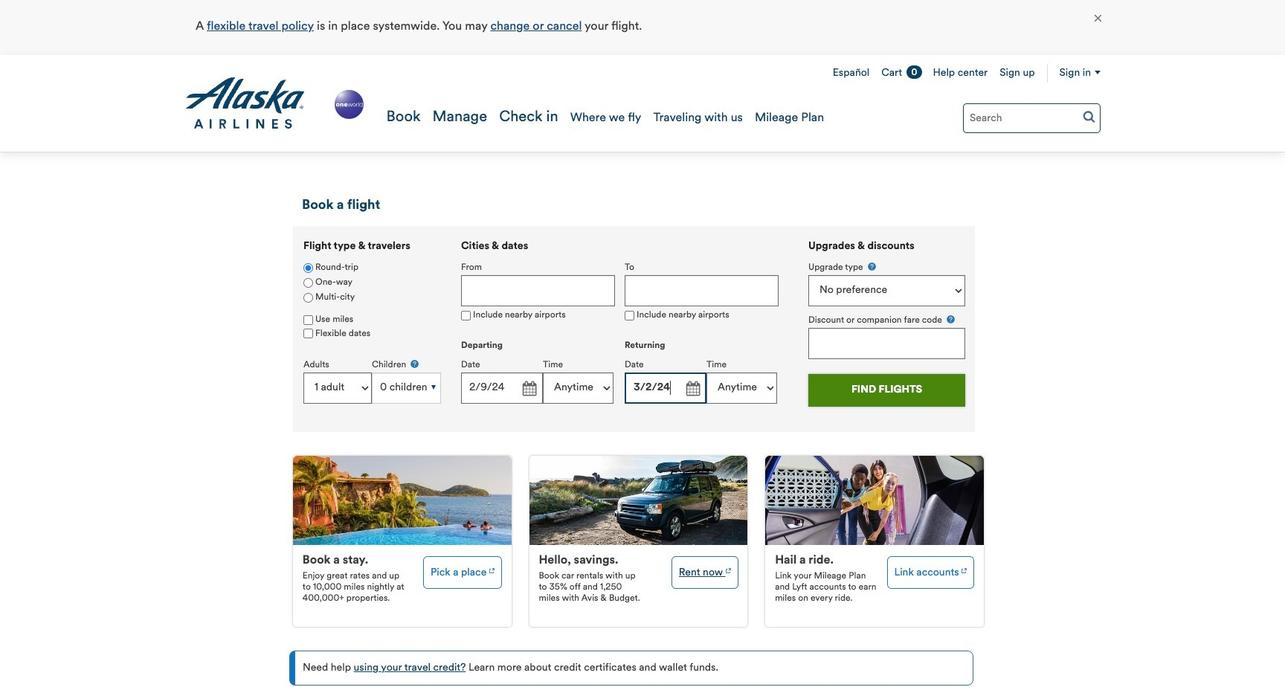 Task type: locate. For each thing, give the bounding box(es) containing it.
option group inside group
[[304, 261, 441, 306]]

group
[[293, 226, 451, 424], [461, 241, 789, 418], [809, 261, 966, 359]]

option group
[[304, 261, 441, 306]]

  checkbox
[[304, 315, 313, 325]]

None submit
[[809, 374, 966, 407]]

  radio up   radio
[[304, 263, 313, 273]]

  radio down   radio
[[304, 293, 313, 303]]

None checkbox
[[461, 311, 471, 321], [304, 329, 313, 339], [461, 311, 471, 321], [304, 329, 313, 339]]

none checkbox inside group
[[625, 311, 635, 321]]

1   radio from the top
[[304, 263, 313, 273]]

some kids opening a door image
[[766, 456, 984, 546]]

None text field
[[809, 328, 966, 359], [625, 373, 707, 404], [809, 328, 966, 359], [625, 373, 707, 404]]

Search text field
[[964, 103, 1101, 133]]

1 vertical spatial   radio
[[304, 293, 313, 303]]

None text field
[[461, 275, 615, 307], [625, 275, 779, 307], [461, 373, 543, 404], [461, 275, 615, 307], [625, 275, 779, 307], [461, 373, 543, 404]]

0 vertical spatial   radio
[[304, 263, 313, 273]]

oneworld logo image
[[332, 87, 366, 122]]

book rides image
[[962, 563, 967, 576]]

  radio
[[304, 278, 313, 288]]

None checkbox
[[625, 311, 635, 321]]

  radio
[[304, 263, 313, 273], [304, 293, 313, 303]]

book a stay image
[[490, 563, 495, 576]]



Task type: vqa. For each thing, say whether or not it's contained in the screenshot.
text box
yes



Task type: describe. For each thing, give the bounding box(es) containing it.
2   radio from the top
[[304, 293, 313, 303]]

1 horizontal spatial group
[[461, 241, 789, 418]]

0 horizontal spatial group
[[293, 226, 451, 424]]

photo of a hotel with a swimming pool and palm trees image
[[293, 456, 512, 546]]

photo of an suv driving towards a mountain image
[[530, 456, 748, 546]]

open datepicker image
[[682, 379, 703, 399]]

open datepicker image
[[519, 379, 539, 399]]

header nav bar navigation
[[0, 55, 1286, 153]]

2 horizontal spatial group
[[809, 261, 966, 359]]

search button image
[[1083, 110, 1096, 123]]

alaska airlines logo image
[[185, 77, 306, 129]]

rent now image
[[726, 563, 731, 576]]



